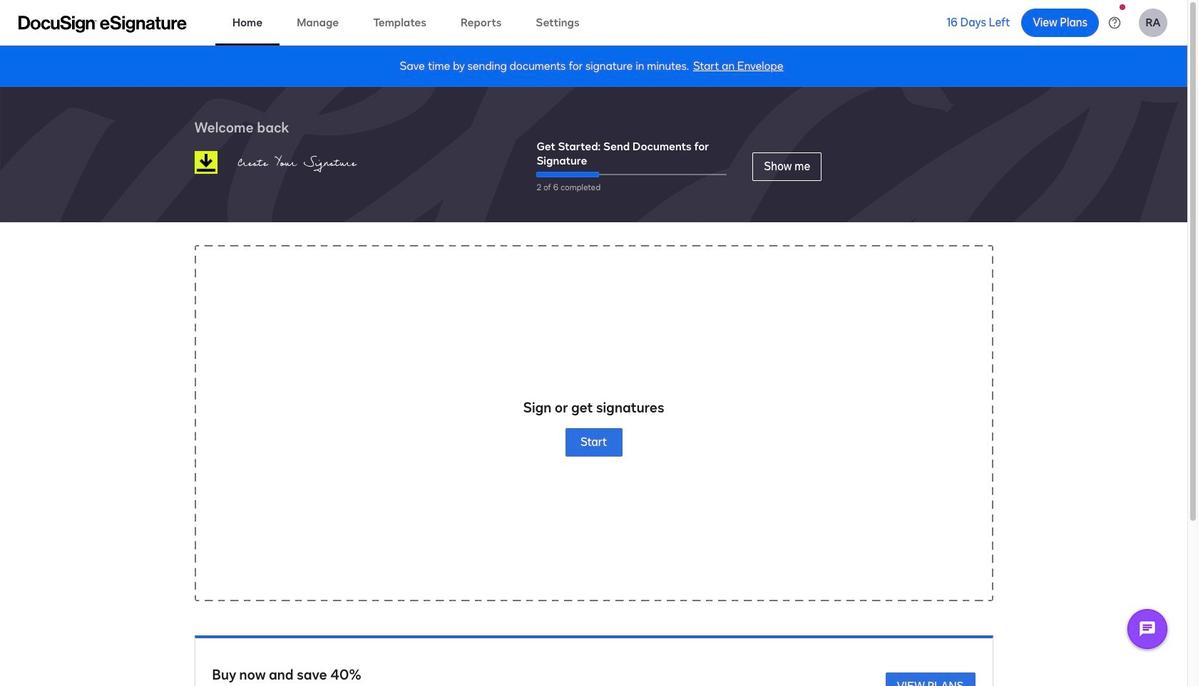 Task type: locate. For each thing, give the bounding box(es) containing it.
docusignlogo image
[[194, 151, 217, 174]]



Task type: vqa. For each thing, say whether or not it's contained in the screenshot.
the DocuSign eSignature image
yes



Task type: describe. For each thing, give the bounding box(es) containing it.
docusign esignature image
[[19, 15, 187, 32]]



